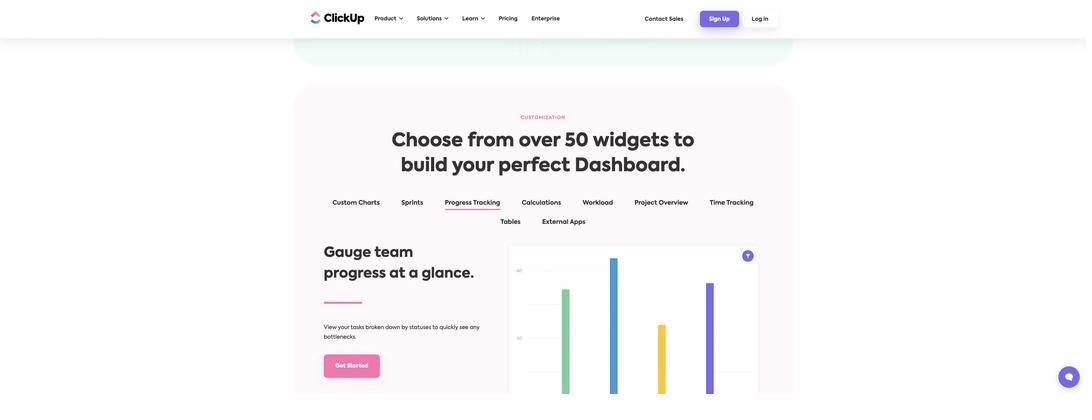 Task type: describe. For each thing, give the bounding box(es) containing it.
solutions
[[417, 16, 442, 22]]

broken
[[366, 325, 384, 331]]

project overview button
[[627, 198, 696, 212]]

sign up button
[[700, 11, 739, 27]]

learn button
[[459, 11, 489, 27]]

clickup image
[[309, 10, 365, 25]]

project
[[635, 200, 657, 207]]

over
[[519, 132, 560, 151]]

tracking for time tracking
[[727, 200, 754, 207]]

custom charts button
[[325, 198, 388, 212]]

contact sales
[[645, 16, 683, 22]]

gauge team progress at a glance.
[[324, 247, 474, 281]]

sprints
[[401, 200, 423, 207]]

gauge
[[324, 247, 371, 260]]

to inside view your tasks broken down by statuses to quickly see any bottlenecks.
[[433, 325, 438, 331]]

enterprise
[[532, 16, 560, 22]]

tables
[[501, 220, 521, 226]]

solutions button
[[413, 11, 452, 27]]

statuses
[[409, 325, 431, 331]]

workload
[[583, 200, 613, 207]]

choose
[[392, 132, 463, 151]]

bottlenecks.
[[324, 335, 357, 340]]

time tracking button
[[702, 198, 761, 212]]

overview
[[659, 200, 688, 207]]

get started button
[[324, 355, 380, 379]]

down
[[385, 325, 400, 331]]

progress tracking.png image
[[505, 243, 762, 395]]

see
[[460, 325, 469, 331]]

50
[[565, 132, 589, 151]]

tracking for progress tracking
[[473, 200, 500, 207]]

view your tasks broken down by statuses to quickly see any bottlenecks.
[[324, 325, 480, 340]]

your inside choose from over 50 widgets to build your perfect dashboard.
[[452, 157, 494, 176]]

pricing link
[[495, 11, 522, 27]]

sign up
[[709, 17, 730, 22]]

at
[[389, 267, 405, 281]]

enterprise link
[[528, 11, 564, 27]]

custom
[[333, 200, 357, 207]]

quickly
[[440, 325, 458, 331]]

project overview
[[635, 200, 688, 207]]

view
[[324, 325, 337, 331]]

learn
[[462, 16, 478, 22]]

calculations
[[522, 200, 561, 207]]

perfect
[[498, 157, 570, 176]]

apps
[[570, 220, 586, 226]]



Task type: vqa. For each thing, say whether or not it's contained in the screenshot.
External Apps
yes



Task type: locate. For each thing, give the bounding box(es) containing it.
product
[[375, 16, 396, 22]]

started
[[347, 364, 368, 369]]

log in link
[[743, 11, 778, 27]]

progress
[[445, 200, 472, 207]]

progress
[[324, 267, 386, 281]]

widgets
[[593, 132, 669, 151]]

progress tracking
[[445, 200, 500, 207]]

team
[[375, 247, 413, 260]]

get started
[[335, 364, 368, 369]]

to
[[674, 132, 695, 151], [433, 325, 438, 331]]

sales
[[669, 16, 683, 22]]

a
[[409, 267, 418, 281]]

your inside view your tasks broken down by statuses to quickly see any bottlenecks.
[[338, 325, 349, 331]]

from
[[468, 132, 514, 151]]

up
[[722, 17, 730, 22]]

build
[[401, 157, 448, 176]]

your
[[452, 157, 494, 176], [338, 325, 349, 331]]

1 horizontal spatial tracking
[[727, 200, 754, 207]]

progress tracking button
[[437, 198, 508, 212]]

tracking
[[473, 200, 500, 207], [727, 200, 754, 207]]

pricing
[[499, 16, 518, 22]]

0 horizontal spatial to
[[433, 325, 438, 331]]

time tracking
[[710, 200, 754, 207]]

your up bottlenecks.
[[338, 325, 349, 331]]

0 vertical spatial your
[[452, 157, 494, 176]]

contact
[[645, 16, 668, 22]]

by
[[402, 325, 408, 331]]

0 horizontal spatial your
[[338, 325, 349, 331]]

any
[[470, 325, 480, 331]]

time
[[710, 200, 725, 207]]

in
[[764, 17, 769, 22]]

your down from
[[452, 157, 494, 176]]

custom charts
[[333, 200, 380, 207]]

tab list containing custom charts
[[316, 198, 770, 231]]

2 tracking from the left
[[727, 200, 754, 207]]

get
[[335, 364, 346, 369]]

customization
[[521, 116, 565, 120]]

charts
[[359, 200, 380, 207]]

tab list
[[316, 198, 770, 231]]

1 vertical spatial to
[[433, 325, 438, 331]]

sign
[[709, 17, 721, 22]]

1 vertical spatial your
[[338, 325, 349, 331]]

product button
[[371, 11, 407, 27]]

0 horizontal spatial tracking
[[473, 200, 500, 207]]

external apps button
[[535, 218, 593, 231]]

1 horizontal spatial your
[[452, 157, 494, 176]]

1 tracking from the left
[[473, 200, 500, 207]]

tracking right time
[[727, 200, 754, 207]]

tasks
[[351, 325, 364, 331]]

sprints button
[[394, 198, 431, 212]]

external apps
[[542, 220, 586, 226]]

glance.
[[422, 267, 474, 281]]

tables button
[[493, 218, 528, 231]]

1 horizontal spatial to
[[674, 132, 695, 151]]

calculations button
[[514, 198, 569, 212]]

tracking right "progress"
[[473, 200, 500, 207]]

0 vertical spatial to
[[674, 132, 695, 151]]

choose from over 50 widgets to build your perfect dashboard.
[[392, 132, 695, 176]]

to inside choose from over 50 widgets to build your perfect dashboard.
[[674, 132, 695, 151]]

log in
[[752, 17, 769, 22]]

dashboard.
[[575, 157, 685, 176]]

contact sales button
[[641, 13, 687, 26]]

external
[[542, 220, 569, 226]]

log
[[752, 17, 762, 22]]

workload button
[[575, 198, 621, 212]]



